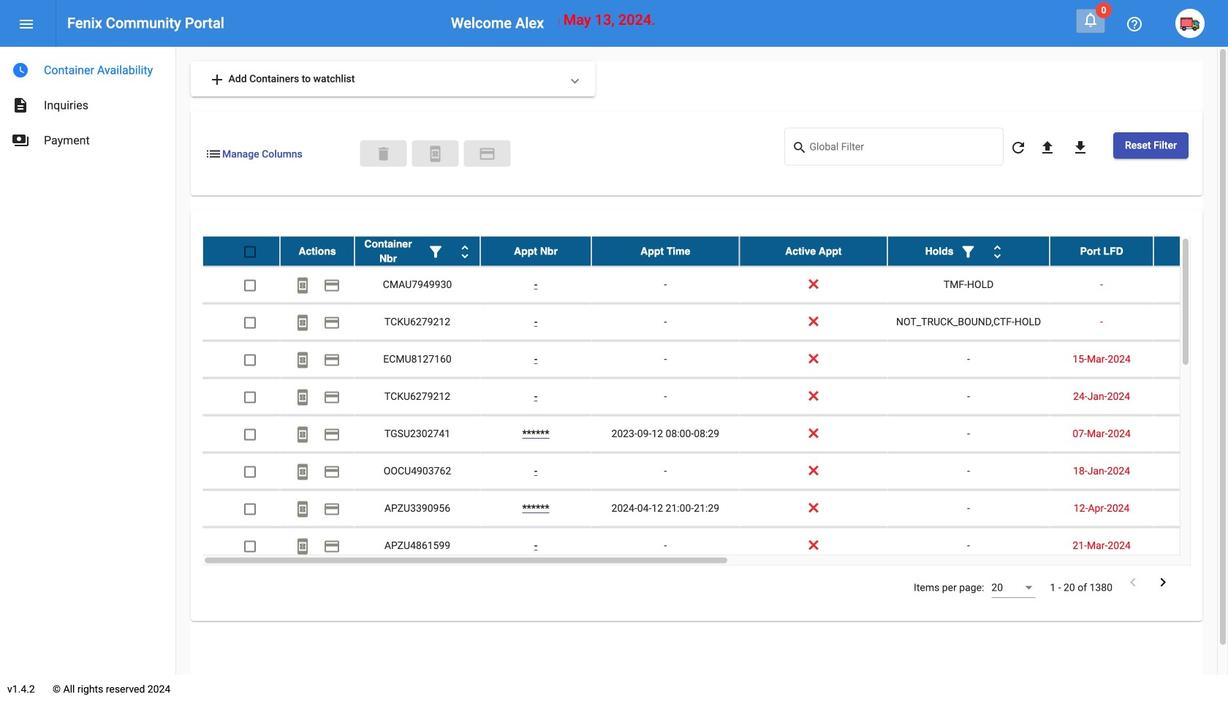 Task type: locate. For each thing, give the bounding box(es) containing it.
cell for 4th row from the bottom of the page
[[1154, 416, 1228, 452]]

cell for eighth row from the bottom
[[1154, 267, 1228, 303]]

5 row from the top
[[203, 378, 1228, 416]]

1 cell from the top
[[1154, 267, 1228, 303]]

2 row from the top
[[203, 267, 1228, 304]]

6 column header from the left
[[888, 237, 1050, 266]]

no color image
[[1082, 11, 1100, 29], [18, 15, 35, 33], [1010, 139, 1027, 156], [1039, 139, 1057, 156], [427, 145, 444, 163], [427, 243, 445, 261], [456, 243, 474, 261], [960, 243, 977, 261], [294, 277, 311, 294], [323, 277, 341, 294], [323, 314, 341, 332], [323, 351, 341, 369], [323, 389, 341, 406], [294, 463, 311, 481], [323, 500, 341, 518], [1155, 574, 1172, 591]]

cell for 8th row from the top
[[1154, 490, 1228, 527]]

2 column header from the left
[[355, 237, 480, 266]]

8 cell from the top
[[1154, 528, 1228, 564]]

cell
[[1154, 267, 1228, 303], [1154, 304, 1228, 340], [1154, 341, 1228, 378], [1154, 378, 1228, 415], [1154, 416, 1228, 452], [1154, 453, 1228, 490], [1154, 490, 1228, 527], [1154, 528, 1228, 564]]

7 cell from the top
[[1154, 490, 1228, 527]]

navigation
[[0, 47, 175, 158]]

cell for third row
[[1154, 304, 1228, 340]]

no color image
[[1126, 15, 1144, 33], [12, 61, 29, 79], [208, 71, 226, 88], [12, 97, 29, 114], [12, 132, 29, 149], [1072, 139, 1089, 156], [792, 139, 810, 157], [205, 145, 222, 163], [479, 145, 496, 163], [989, 243, 1007, 261], [294, 314, 311, 332], [294, 351, 311, 369], [294, 389, 311, 406], [294, 426, 311, 443], [323, 426, 341, 443], [323, 463, 341, 481], [294, 500, 311, 518], [294, 538, 311, 555], [323, 538, 341, 555], [1125, 574, 1142, 591]]

4 cell from the top
[[1154, 378, 1228, 415]]

7 column header from the left
[[1050, 237, 1154, 266]]

6 cell from the top
[[1154, 453, 1228, 490]]

row
[[203, 237, 1228, 267], [203, 267, 1228, 304], [203, 304, 1228, 341], [203, 341, 1228, 378], [203, 378, 1228, 416], [203, 416, 1228, 453], [203, 453, 1228, 490], [203, 490, 1228, 528], [203, 528, 1228, 565]]

Global Watchlist Filter field
[[810, 144, 996, 155]]

5 cell from the top
[[1154, 416, 1228, 452]]

grid
[[203, 237, 1228, 566]]

cell for fourth row from the top
[[1154, 341, 1228, 378]]

6 row from the top
[[203, 416, 1228, 453]]

3 cell from the top
[[1154, 341, 1228, 378]]

cell for 5th row from the top of the page
[[1154, 378, 1228, 415]]

8 row from the top
[[203, 490, 1228, 528]]

4 row from the top
[[203, 341, 1228, 378]]

4 column header from the left
[[592, 237, 740, 266]]

2 cell from the top
[[1154, 304, 1228, 340]]

column header
[[280, 237, 355, 266], [355, 237, 480, 266], [480, 237, 592, 266], [592, 237, 740, 266], [740, 237, 888, 266], [888, 237, 1050, 266], [1050, 237, 1154, 266], [1154, 237, 1228, 266]]



Task type: describe. For each thing, give the bounding box(es) containing it.
9 row from the top
[[203, 528, 1228, 565]]

1 row from the top
[[203, 237, 1228, 267]]

cell for ninth row from the top of the page
[[1154, 528, 1228, 564]]

3 row from the top
[[203, 304, 1228, 341]]

1 column header from the left
[[280, 237, 355, 266]]

5 column header from the left
[[740, 237, 888, 266]]

8 column header from the left
[[1154, 237, 1228, 266]]

3 column header from the left
[[480, 237, 592, 266]]

delete image
[[375, 145, 392, 163]]

cell for 3rd row from the bottom
[[1154, 453, 1228, 490]]

7 row from the top
[[203, 453, 1228, 490]]



Task type: vqa. For each thing, say whether or not it's contained in the screenshot.
5th 'TMF-' from the bottom
no



